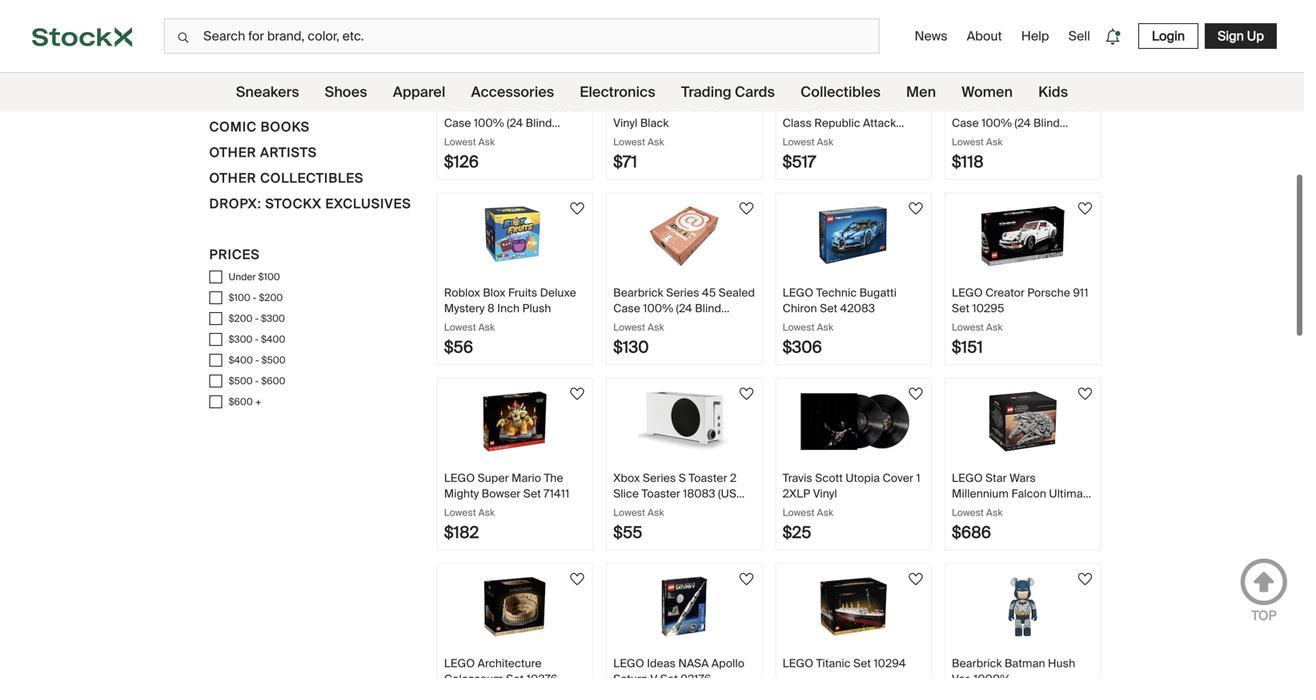 Task type: describe. For each thing, give the bounding box(es) containing it.
lowest inside roblox blox fruits deluxe mystery 8 inch plush lowest ask $56
[[444, 321, 476, 333]]

follow image for $130
[[737, 199, 756, 218]]

other for other artists
[[209, 144, 256, 161]]

fruits
[[508, 285, 537, 300]]

lowest inside frank ocean blonde 2xlp vinyl black lowest ask $71
[[613, 136, 645, 148]]

s
[[679, 471, 686, 486]]

comic
[[209, 118, 257, 135]]

trading
[[681, 83, 731, 101]]

sign up button
[[1205, 23, 1277, 49]]

42083
[[840, 301, 875, 316]]

follow image for lego ideas nasa apollo saturn v set 92176 image
[[737, 570, 756, 589]]

bearbrick batman hush ver. 1000%
[[952, 656, 1075, 678]]

set left 10294
[[853, 656, 871, 671]]

bearbrick series 46 sealed case 100% (24 blind boxes) image
[[459, 21, 571, 81]]

lowest inside lowest ask $126
[[444, 136, 476, 148]]

$25
[[783, 522, 811, 543]]

lego titanic set 10294 link
[[776, 564, 931, 678]]

roblox blox fruits deluxe mystery 8 inch plush lowest ask $56
[[444, 285, 576, 357]]

skate decks
[[209, 93, 304, 110]]

lego ideas nasa apollo saturn v set 92176 link
[[607, 564, 762, 678]]

+
[[255, 395, 262, 408]]

ask inside lowest ask $126
[[478, 136, 495, 148]]

virgil
[[209, 67, 255, 84]]

follow image for $686
[[1076, 384, 1095, 403]]

xbox
[[613, 471, 640, 486]]

login
[[1152, 28, 1185, 44]]

cruiser
[[783, 131, 820, 146]]

lego for lego titanic set 10294
[[783, 656, 814, 671]]

lego architecture colosseum set 10276 link
[[438, 564, 593, 678]]

dropx:
[[209, 195, 262, 212]]

frank
[[613, 100, 642, 115]]

lego for lego creator porsche 911 set 10295 lowest ask $151
[[952, 285, 983, 300]]

$182
[[444, 522, 479, 543]]

help link
[[1015, 21, 1056, 51]]

plush
[[522, 301, 551, 316]]

trading cards
[[681, 83, 775, 101]]

0 vertical spatial $300
[[261, 312, 285, 325]]

follow image for lego technic bugatti chiron set 42083 image at the top
[[906, 199, 925, 218]]

blind for $118
[[1034, 115, 1060, 130]]

ver.
[[952, 671, 971, 678]]

login button
[[1138, 23, 1199, 49]]

other collectibles
[[209, 170, 364, 187]]

follow image for 'bearbrick series 46 sealed case 100% (24 blind boxes)' image
[[568, 14, 587, 33]]

set inside lego ideas nasa apollo saturn v set 92176
[[660, 671, 678, 678]]

lowest ask $130
[[613, 321, 664, 357]]

lowest inside lego technic bugatti chiron set 42083 lowest ask $306
[[783, 321, 815, 333]]

$500 - $600
[[229, 375, 285, 387]]

follow image for $182
[[568, 384, 587, 403]]

ask inside lowest ask $130
[[648, 321, 664, 333]]

2xlp inside frank ocean blonde 2xlp vinyl black lowest ask $71
[[722, 100, 749, 115]]

1 vertical spatial $300
[[229, 333, 253, 345]]

71411
[[544, 486, 570, 501]]

travis scott utopia cover 1 2xlp vinyl lowest ask $25
[[783, 471, 920, 543]]

series for $130
[[666, 285, 699, 300]]

dropx: stockx exclusives button
[[209, 194, 411, 219]]

under $100
[[229, 271, 280, 283]]

titanic
[[816, 656, 851, 671]]

lego technic bugatti chiron set 42083 lowest ask $306
[[783, 285, 897, 357]]

10295
[[972, 301, 1004, 316]]

bearbrick batman hush ver. 1000% image
[[967, 577, 1079, 637]]

skate decks button
[[209, 91, 304, 117]]

follow image for $71
[[737, 14, 756, 33]]

100% for $118
[[982, 115, 1012, 130]]

lego ideas nasa apollo saturn v set 92176
[[613, 656, 745, 678]]

kids link
[[1038, 73, 1068, 111]]

lego creator porsche 911 set 10295 lowest ask $151
[[952, 285, 1088, 357]]

follow image for bearbrick batman hush ver. 1000% image
[[1076, 570, 1095, 589]]

lego for lego star wars venator- class republic attack cruiser set 75367
[[783, 100, 814, 115]]

lowest ask $118
[[952, 136, 1003, 172]]

0 vertical spatial $200
[[259, 291, 283, 304]]

$55
[[613, 522, 642, 543]]

bearbrick inside the bearbrick batman hush ver. 1000%
[[952, 656, 1002, 671]]

follow image for lego creator porsche 911 set 10295 image
[[1076, 199, 1095, 218]]

other collectibles button
[[209, 168, 364, 194]]

lego architecture colosseum set 10276
[[444, 656, 557, 678]]

about link
[[960, 21, 1009, 51]]

boxes) for $118
[[952, 131, 987, 146]]

(24 for $118
[[1015, 115, 1031, 130]]

case for $118
[[952, 115, 979, 130]]

lego titanic set 10294 image
[[798, 577, 910, 637]]

$56
[[444, 337, 473, 357]]

follow image for roblox blox fruits deluxe mystery 8 inch plush image
[[568, 199, 587, 218]]

blox
[[483, 285, 506, 300]]

super
[[478, 471, 509, 486]]

ask inside lego technic bugatti chiron set 42083 lowest ask $306
[[817, 321, 833, 333]]

series for $126
[[497, 100, 530, 115]]

92176
[[681, 671, 711, 678]]

series for $118
[[1005, 100, 1038, 115]]

bugatti
[[859, 285, 897, 300]]

women link
[[962, 73, 1013, 111]]

ask inside travis scott utopia cover 1 2xlp vinyl lowest ask $25
[[817, 506, 833, 519]]

chiron
[[783, 301, 817, 316]]

batman
[[1005, 656, 1045, 671]]

follow image for $118
[[1076, 14, 1095, 33]]

1
[[916, 471, 920, 486]]

lowest inside lowest ask $517
[[783, 136, 815, 148]]

bearbrick for $126
[[444, 100, 494, 115]]

star for $517
[[816, 100, 838, 115]]

lowest inside lowest ask $118
[[952, 136, 984, 148]]

1 horizontal spatial $400
[[261, 333, 285, 345]]

mario
[[512, 471, 541, 486]]

$71
[[613, 152, 637, 172]]

set inside 'lego creator porsche 911 set 10295 lowest ask $151'
[[952, 301, 970, 316]]

lego for lego super mario the mighty bowser set 71411 lowest ask $182
[[444, 471, 475, 486]]

44
[[1041, 100, 1055, 115]]

ideas
[[647, 656, 676, 671]]

collectibles inside other collectibles button
[[260, 170, 364, 187]]

stockx
[[265, 195, 322, 212]]

lowest inside lowest ask $686
[[952, 506, 984, 519]]

ocean
[[645, 100, 679, 115]]

attack
[[863, 115, 896, 130]]

set inside lego super mario the mighty bowser set 71411 lowest ask $182
[[523, 486, 541, 501]]

sell
[[1068, 28, 1090, 44]]

boxes) for $130
[[613, 316, 649, 331]]

daniel arsham
[[209, 16, 323, 33]]

lowest inside lowest ask $130
[[613, 321, 645, 333]]

other for other collectibles
[[209, 170, 256, 187]]

utopia
[[846, 471, 880, 486]]

- for $200
[[255, 312, 259, 325]]

sneakers
[[236, 83, 299, 101]]

lowest ask $517
[[783, 136, 833, 172]]

lego star wars venator- class republic attack cruiser set 75367
[[783, 100, 914, 146]]

skate
[[209, 93, 253, 110]]

lego for lego architecture colosseum set 10276
[[444, 656, 475, 671]]

sealed for $118
[[1057, 100, 1094, 115]]

v
[[650, 671, 658, 678]]

75192
[[1058, 502, 1089, 516]]

wars for $517
[[840, 100, 866, 115]]

1 horizontal spatial toaster
[[689, 471, 727, 486]]

- for $500
[[255, 375, 259, 387]]

lego titanic set 10294
[[783, 656, 906, 671]]

0 horizontal spatial $400
[[229, 354, 253, 366]]

comic books
[[209, 118, 310, 135]]

case for $130
[[613, 301, 640, 316]]

$300 - $400
[[229, 333, 285, 345]]

lego star wars venator-class republic attack cruiser set 75367 image
[[798, 21, 910, 81]]

lowest ask $686
[[952, 506, 1003, 543]]

lego star wars millennium falcon ultimate collector series set 75192 image
[[967, 391, 1079, 452]]

sealed for $126
[[549, 100, 586, 115]]

ask inside lowest ask $517
[[817, 136, 833, 148]]

- for $300
[[255, 333, 259, 345]]

bearbrick for $130
[[613, 285, 663, 300]]

ask inside lowest ask $686
[[986, 506, 1003, 519]]

xbox series s toaster 2 slice toaster  18083 (us plug) image
[[628, 391, 740, 452]]

boxes) for $126
[[444, 131, 479, 146]]

vinyl inside travis scott utopia cover 1 2xlp vinyl lowest ask $25
[[813, 486, 837, 501]]

2
[[730, 471, 737, 486]]

colosseum
[[444, 671, 503, 678]]



Task type: vqa. For each thing, say whether or not it's contained in the screenshot.


Task type: locate. For each thing, give the bounding box(es) containing it.
1 horizontal spatial vinyl
[[813, 486, 837, 501]]

(24 inside bearbrick series 44 sealed case 100% (24 blind boxes)
[[1015, 115, 1031, 130]]

bearbrick batman hush ver. 1000% link
[[946, 564, 1100, 678]]

roblox
[[444, 285, 480, 300]]

wars inside lego star wars venator- class republic attack cruiser set 75367
[[840, 100, 866, 115]]

sign
[[1218, 28, 1244, 44]]

2xlp down travis
[[783, 486, 810, 501]]

stockx logo image
[[32, 27, 132, 47]]

1 horizontal spatial $300
[[261, 312, 285, 325]]

lowest ask $126
[[444, 136, 495, 172]]

(24
[[507, 115, 523, 130], [1015, 115, 1031, 130], [676, 301, 692, 316]]

star inside lego star wars venator- class republic attack cruiser set 75367
[[816, 100, 838, 115]]

ask down the 'bowser'
[[478, 506, 495, 519]]

lowest down class
[[783, 136, 815, 148]]

murakami
[[272, 42, 348, 58]]

plug)
[[613, 502, 639, 516]]

case up lowest ask $118 on the right top
[[952, 115, 979, 130]]

- for $400
[[255, 354, 259, 366]]

ask inside frank ocean blonde 2xlp vinyl black lowest ask $71
[[648, 136, 664, 148]]

0 horizontal spatial $600
[[229, 395, 253, 408]]

roblox blox fruits deluxe mystery 8 inch plush image
[[459, 206, 571, 266]]

$500 up $600 +
[[229, 375, 253, 387]]

follow image for "lego titanic set 10294" image
[[906, 570, 925, 589]]

shoes link
[[325, 73, 367, 111]]

(24 for $126
[[507, 115, 523, 130]]

100% inside the 'bearbrick series 45 sealed case 100% (24 blind boxes)'
[[643, 301, 673, 316]]

set down ideas
[[660, 671, 678, 678]]

other inside button
[[209, 170, 256, 187]]

the
[[544, 471, 563, 486]]

sealed inside bearbrick series 46 sealed case 100% (24 blind boxes)
[[549, 100, 586, 115]]

lego
[[783, 100, 814, 115], [783, 285, 814, 300], [952, 285, 983, 300], [444, 471, 475, 486], [952, 471, 983, 486], [444, 656, 475, 671], [613, 656, 644, 671], [783, 656, 814, 671]]

venator-
[[869, 100, 914, 115]]

$600 +
[[229, 395, 262, 408]]

(us
[[718, 486, 736, 501]]

0 vertical spatial toaster
[[689, 471, 727, 486]]

falcon
[[1011, 486, 1046, 501]]

frank ocean blonde 2xlp vinyl black image
[[628, 21, 740, 81]]

$100 up $100 - $200
[[258, 271, 280, 283]]

ask
[[478, 136, 495, 148], [648, 136, 664, 148], [817, 136, 833, 148], [986, 136, 1003, 148], [478, 321, 495, 333], [648, 321, 664, 333], [817, 321, 833, 333], [986, 321, 1003, 333], [478, 506, 495, 519], [648, 506, 664, 519], [817, 506, 833, 519], [986, 506, 1003, 519]]

mystery
[[444, 301, 485, 316]]

lego technic bugatti chiron set 42083 image
[[798, 206, 910, 266]]

slice
[[613, 486, 639, 501]]

electronics link
[[580, 73, 655, 111]]

travis scott utopia cover 1 2xlp vinyl image
[[798, 391, 910, 452]]

lego for lego ideas nasa apollo saturn v set 92176
[[613, 656, 644, 671]]

set inside lego architecture colosseum set 10276
[[506, 671, 524, 678]]

lego up class
[[783, 100, 814, 115]]

100% inside bearbrick series 46 sealed case 100% (24 blind boxes)
[[474, 115, 504, 130]]

sign up
[[1218, 28, 1264, 44]]

$400 down $300 - $400
[[229, 354, 253, 366]]

sell link
[[1062, 21, 1097, 51]]

$600 up +
[[261, 375, 285, 387]]

2 horizontal spatial blind
[[1034, 115, 1060, 130]]

boxes) inside bearbrick series 44 sealed case 100% (24 blind boxes)
[[952, 131, 987, 146]]

blind down the 44
[[1034, 115, 1060, 130]]

sealed for $130
[[719, 285, 755, 300]]

0 vertical spatial collectibles
[[801, 83, 881, 101]]

boxes) up "$126"
[[444, 131, 479, 146]]

100% up lowest ask $126 on the left
[[474, 115, 504, 130]]

sealed right the 44
[[1057, 100, 1094, 115]]

sneakers link
[[236, 73, 299, 111]]

0 vertical spatial 2xlp
[[722, 100, 749, 115]]

$517
[[783, 152, 816, 172]]

decks
[[257, 93, 304, 110]]

boxes) inside the 'bearbrick series 45 sealed case 100% (24 blind boxes)'
[[613, 316, 649, 331]]

sealed inside bearbrick series 44 sealed case 100% (24 blind boxes)
[[1057, 100, 1094, 115]]

follow image for $517
[[906, 14, 925, 33]]

1 vertical spatial wars
[[1010, 471, 1036, 486]]

bearbrick up lowest ask $130
[[613, 285, 663, 300]]

set down republic
[[823, 131, 841, 146]]

0 vertical spatial star
[[816, 100, 838, 115]]

ask down scott
[[817, 506, 833, 519]]

ask down 8 at the left top of the page
[[478, 321, 495, 333]]

- up $300 - $400
[[255, 312, 259, 325]]

case inside bearbrick series 46 sealed case 100% (24 blind boxes)
[[444, 115, 471, 130]]

star for $686
[[985, 471, 1007, 486]]

8
[[487, 301, 495, 316]]

bearbrick inside bearbrick series 46 sealed case 100% (24 blind boxes)
[[444, 100, 494, 115]]

100% up lowest ask $130
[[643, 301, 673, 316]]

shoes
[[325, 83, 367, 101]]

lego inside lego star wars venator- class republic attack cruiser set 75367
[[783, 100, 814, 115]]

1 vertical spatial $600
[[229, 395, 253, 408]]

set inside lego star wars venator- class republic attack cruiser set 75367
[[823, 131, 841, 146]]

1 horizontal spatial $100
[[258, 271, 280, 283]]

bearbrick series 45 sealed case 100% (24 blind boxes)
[[613, 285, 755, 331]]

lowest up $686
[[952, 506, 984, 519]]

up
[[1247, 28, 1264, 44]]

lego up 10295 on the right
[[952, 285, 983, 300]]

blind down 45
[[695, 301, 721, 316]]

toaster down s
[[642, 486, 680, 501]]

series left the 44
[[1005, 100, 1038, 115]]

lowest down chiron at the right of page
[[783, 321, 815, 333]]

wars for $686
[[1010, 471, 1036, 486]]

notification unread icon image
[[1101, 25, 1124, 48]]

books
[[261, 118, 310, 135]]

series inside xbox series s toaster 2 slice toaster  18083 (us plug)
[[643, 471, 676, 486]]

bearbrick up 1000%
[[952, 656, 1002, 671]]

2 horizontal spatial sealed
[[1057, 100, 1094, 115]]

1 vertical spatial $400
[[229, 354, 253, 366]]

bearbrick for $118
[[952, 100, 1002, 115]]

sealed inside the 'bearbrick series 45 sealed case 100% (24 blind boxes)'
[[719, 285, 755, 300]]

other artists
[[209, 144, 317, 161]]

lego super mario the mighty bowser set 71411 image
[[459, 391, 571, 452]]

lowest up "$151"
[[952, 321, 984, 333]]

case up lowest ask $126 on the left
[[444, 115, 471, 130]]

sealed
[[549, 100, 586, 115], [1057, 100, 1094, 115], [719, 285, 755, 300]]

1 horizontal spatial case
[[613, 301, 640, 316]]

1 horizontal spatial boxes)
[[613, 316, 649, 331]]

1 vertical spatial collectibles
[[260, 170, 364, 187]]

blind for $126
[[526, 115, 552, 130]]

case up lowest ask $130
[[613, 301, 640, 316]]

0 horizontal spatial $500
[[229, 375, 253, 387]]

0 horizontal spatial $300
[[229, 333, 253, 345]]

frank ocean blonde 2xlp vinyl black lowest ask $71
[[613, 100, 749, 172]]

ask down 'women' link
[[986, 136, 1003, 148]]

lowest
[[444, 136, 476, 148], [613, 136, 645, 148], [783, 136, 815, 148], [952, 136, 984, 148], [444, 321, 476, 333], [613, 321, 645, 333], [783, 321, 815, 333], [952, 321, 984, 333], [444, 506, 476, 519], [613, 506, 645, 519], [783, 506, 815, 519], [952, 506, 984, 519]]

vinyl inside frank ocean blonde 2xlp vinyl black lowest ask $71
[[613, 115, 638, 130]]

set left 10295 on the right
[[952, 301, 970, 316]]

follow image for $55
[[737, 384, 756, 403]]

0 horizontal spatial vinyl
[[613, 115, 638, 130]]

(24 inside bearbrick series 46 sealed case 100% (24 blind boxes)
[[507, 115, 523, 130]]

case for $126
[[444, 115, 471, 130]]

2xlp inside travis scott utopia cover 1 2xlp vinyl lowest ask $25
[[783, 486, 810, 501]]

0 horizontal spatial $200
[[229, 312, 253, 325]]

1 horizontal spatial wars
[[1010, 471, 1036, 486]]

1 horizontal spatial star
[[985, 471, 1007, 486]]

lowest up "$126"
[[444, 136, 476, 148]]

$500 up the $500 - $600
[[261, 354, 286, 366]]

lego super mario the mighty bowser set 71411 lowest ask $182
[[444, 471, 570, 543]]

2 horizontal spatial boxes)
[[952, 131, 987, 146]]

star up millennium
[[985, 471, 1007, 486]]

wars up republic
[[840, 100, 866, 115]]

lowest inside the lowest ask $55
[[613, 506, 645, 519]]

lego up chiron at the right of page
[[783, 285, 814, 300]]

series down falcon
[[1002, 502, 1035, 516]]

lowest down mystery
[[444, 321, 476, 333]]

(24 for $130
[[676, 301, 692, 316]]

2xlp right blonde
[[722, 100, 749, 115]]

- down $200 - $300
[[255, 333, 259, 345]]

boxes) up the $118
[[952, 131, 987, 146]]

series inside bearbrick series 46 sealed case 100% (24 blind boxes)
[[497, 100, 530, 115]]

$200 - $300
[[229, 312, 285, 325]]

apollo
[[712, 656, 745, 671]]

other down comic
[[209, 144, 256, 161]]

lowest inside travis scott utopia cover 1 2xlp vinyl lowest ask $25
[[783, 506, 815, 519]]

bearbrick up lowest ask $126 on the left
[[444, 100, 494, 115]]

black
[[640, 115, 669, 130]]

0 vertical spatial $500
[[261, 354, 286, 366]]

$600 left +
[[229, 395, 253, 408]]

ask right plug)
[[648, 506, 664, 519]]

0 vertical spatial $400
[[261, 333, 285, 345]]

1 horizontal spatial collectibles
[[801, 83, 881, 101]]

$600
[[261, 375, 285, 387], [229, 395, 253, 408]]

mighty
[[444, 486, 479, 501]]

ask up '$130'
[[648, 321, 664, 333]]

$300 up $300 - $400
[[261, 312, 285, 325]]

about
[[967, 28, 1002, 44]]

top
[[1252, 607, 1277, 624]]

1 vertical spatial 2xlp
[[783, 486, 810, 501]]

accessories
[[471, 83, 554, 101]]

women
[[962, 83, 1013, 101]]

series inside the 'bearbrick series 45 sealed case 100% (24 blind boxes)'
[[666, 285, 699, 300]]

- down under $100
[[253, 291, 257, 304]]

$200 down $100 - $200
[[229, 312, 253, 325]]

technic
[[816, 285, 857, 300]]

blind down 46
[[526, 115, 552, 130]]

lego inside 'lego creator porsche 911 set 10295 lowest ask $151'
[[952, 285, 983, 300]]

takashi murakami button
[[209, 40, 348, 66]]

set down 'architecture' at the left bottom of the page
[[506, 671, 524, 678]]

wars inside lego star wars millennium falcon ultimate collector series set 75192
[[1010, 471, 1036, 486]]

lego inside lego architecture colosseum set 10276
[[444, 656, 475, 671]]

bearbrick up lowest ask $118 on the right top
[[952, 100, 1002, 115]]

(24 inside the 'bearbrick series 45 sealed case 100% (24 blind boxes)'
[[676, 301, 692, 316]]

toaster up 18083
[[689, 471, 727, 486]]

case inside the 'bearbrick series 45 sealed case 100% (24 blind boxes)'
[[613, 301, 640, 316]]

bearbrick series 46 sealed case 100% (24 blind boxes)
[[444, 100, 586, 146]]

lowest inside lego super mario the mighty bowser set 71411 lowest ask $182
[[444, 506, 476, 519]]

blind for $130
[[695, 301, 721, 316]]

apparel
[[393, 83, 445, 101]]

$400 - $500
[[229, 354, 286, 366]]

electronics
[[580, 83, 655, 101]]

series
[[497, 100, 530, 115], [1005, 100, 1038, 115], [666, 285, 699, 300], [643, 471, 676, 486], [1002, 502, 1035, 516]]

100% for $126
[[474, 115, 504, 130]]

$400
[[261, 333, 285, 345], [229, 354, 253, 366]]

blind inside bearbrick series 44 sealed case 100% (24 blind boxes)
[[1034, 115, 1060, 130]]

blonde
[[682, 100, 719, 115]]

ask down republic
[[817, 136, 833, 148]]

blind inside the 'bearbrick series 45 sealed case 100% (24 blind boxes)'
[[695, 301, 721, 316]]

lego inside lego ideas nasa apollo saturn v set 92176
[[613, 656, 644, 671]]

2 horizontal spatial case
[[952, 115, 979, 130]]

0 horizontal spatial collectibles
[[260, 170, 364, 187]]

ask inside lego super mario the mighty bowser set 71411 lowest ask $182
[[478, 506, 495, 519]]

2 other from the top
[[209, 170, 256, 187]]

ask up $306
[[817, 321, 833, 333]]

lowest down the mighty
[[444, 506, 476, 519]]

blind inside bearbrick series 46 sealed case 100% (24 blind boxes)
[[526, 115, 552, 130]]

bearbrick inside the 'bearbrick series 45 sealed case 100% (24 blind boxes)'
[[613, 285, 663, 300]]

$686
[[952, 522, 991, 543]]

ask inside 'lego creator porsche 911 set 10295 lowest ask $151'
[[986, 321, 1003, 333]]

$400 up $400 - $500
[[261, 333, 285, 345]]

1 vertical spatial $100
[[229, 291, 250, 304]]

$100 - $200
[[229, 291, 283, 304]]

lego creator porsche 911 set 10295 image
[[967, 206, 1079, 266]]

under
[[229, 271, 256, 283]]

0 vertical spatial other
[[209, 144, 256, 161]]

1 horizontal spatial sealed
[[719, 285, 755, 300]]

2 horizontal spatial 100%
[[982, 115, 1012, 130]]

series left s
[[643, 471, 676, 486]]

follow image
[[568, 14, 587, 33], [568, 199, 587, 218], [906, 199, 925, 218], [1076, 199, 1095, 218], [906, 384, 925, 403], [568, 570, 587, 589], [737, 570, 756, 589], [906, 570, 925, 589], [1076, 570, 1095, 589]]

$100 down under
[[229, 291, 250, 304]]

boxes) inside bearbrick series 46 sealed case 100% (24 blind boxes)
[[444, 131, 479, 146]]

boxes) up '$130'
[[613, 316, 649, 331]]

1 horizontal spatial 100%
[[643, 301, 673, 316]]

collector
[[952, 502, 1000, 516]]

1 horizontal spatial blind
[[695, 301, 721, 316]]

0 horizontal spatial (24
[[507, 115, 523, 130]]

ask inside the lowest ask $55
[[648, 506, 664, 519]]

1 horizontal spatial $600
[[261, 375, 285, 387]]

back to top image
[[1240, 558, 1288, 606]]

0 horizontal spatial $100
[[229, 291, 250, 304]]

2 horizontal spatial (24
[[1015, 115, 1031, 130]]

lowest up the $118
[[952, 136, 984, 148]]

product category switcher element
[[0, 73, 1304, 111]]

0 horizontal spatial toaster
[[642, 486, 680, 501]]

0 vertical spatial wars
[[840, 100, 866, 115]]

- for $100
[[253, 291, 257, 304]]

1 vertical spatial toaster
[[642, 486, 680, 501]]

star inside lego star wars millennium falcon ultimate collector series set 75192
[[985, 471, 1007, 486]]

lego up saturn
[[613, 656, 644, 671]]

bearbrick series 45 sealed case 100% (24 blind boxes) image
[[628, 206, 740, 266]]

collectibles inside product category switcher element
[[801, 83, 881, 101]]

series inside lego star wars millennium falcon ultimate collector series set 75192
[[1002, 502, 1035, 516]]

1 vertical spatial $500
[[229, 375, 253, 387]]

1 vertical spatial $200
[[229, 312, 253, 325]]

virgil abloh
[[209, 67, 306, 84]]

0 horizontal spatial boxes)
[[444, 131, 479, 146]]

follow image
[[737, 14, 756, 33], [906, 14, 925, 33], [1076, 14, 1095, 33], [737, 199, 756, 218], [568, 384, 587, 403], [737, 384, 756, 403], [1076, 384, 1095, 403]]

series for $55
[[643, 471, 676, 486]]

1 other from the top
[[209, 144, 256, 161]]

lowest down the slice
[[613, 506, 645, 519]]

1 horizontal spatial $500
[[261, 354, 286, 366]]

kids
[[1038, 83, 1068, 101]]

- up the $500 - $600
[[255, 354, 259, 366]]

lowest up $25 on the bottom right of page
[[783, 506, 815, 519]]

set down technic
[[820, 301, 838, 316]]

ask down black
[[648, 136, 664, 148]]

follow image for lego architecture colosseum set 10276 image
[[568, 570, 587, 589]]

Search... search field
[[164, 18, 879, 54]]

1 horizontal spatial 2xlp
[[783, 486, 810, 501]]

comic books button
[[209, 117, 310, 143]]

0 horizontal spatial wars
[[840, 100, 866, 115]]

ask inside lowest ask $118
[[986, 136, 1003, 148]]

ask inside roblox blox fruits deluxe mystery 8 inch plush lowest ask $56
[[478, 321, 495, 333]]

news
[[915, 28, 948, 44]]

collectibles up the dropx: stockx exclusives
[[260, 170, 364, 187]]

lego up "colosseum"
[[444, 656, 475, 671]]

0 horizontal spatial case
[[444, 115, 471, 130]]

$100
[[258, 271, 280, 283], [229, 291, 250, 304]]

wars up falcon
[[1010, 471, 1036, 486]]

xbox series s toaster 2 slice toaster  18083 (us plug)
[[613, 471, 737, 516]]

lego ideas nasa apollo saturn v set 92176 image
[[628, 577, 740, 637]]

creator
[[985, 285, 1025, 300]]

lego up millennium
[[952, 471, 983, 486]]

follow image for travis scott utopia cover 1 2xlp vinyl image
[[906, 384, 925, 403]]

0 vertical spatial $600
[[261, 375, 285, 387]]

collectibles up republic
[[801, 83, 881, 101]]

set down mario
[[523, 486, 541, 501]]

collectibles
[[801, 83, 881, 101], [260, 170, 364, 187]]

lowest up $71
[[613, 136, 645, 148]]

bearbrick series 44 sealed case 100% (24 blind boxes) image
[[967, 21, 1079, 81]]

lego left titanic
[[783, 656, 814, 671]]

0 horizontal spatial star
[[816, 100, 838, 115]]

$200 up $200 - $300
[[259, 291, 283, 304]]

$200
[[259, 291, 283, 304], [229, 312, 253, 325]]

lowest inside 'lego creator porsche 911 set 10295 lowest ask $151'
[[952, 321, 984, 333]]

0 horizontal spatial blind
[[526, 115, 552, 130]]

blind
[[526, 115, 552, 130], [1034, 115, 1060, 130], [695, 301, 721, 316]]

1 horizontal spatial (24
[[676, 301, 692, 316]]

travis
[[783, 471, 812, 486]]

star up republic
[[816, 100, 838, 115]]

series left 45
[[666, 285, 699, 300]]

100% inside bearbrick series 44 sealed case 100% (24 blind boxes)
[[982, 115, 1012, 130]]

lego star wars millennium falcon ultimate collector series set 75192
[[952, 471, 1093, 516]]

-
[[253, 291, 257, 304], [255, 312, 259, 325], [255, 333, 259, 345], [255, 354, 259, 366], [255, 375, 259, 387]]

class
[[783, 115, 812, 130]]

set down falcon
[[1038, 502, 1056, 516]]

$300 down $200 - $300
[[229, 333, 253, 345]]

0 horizontal spatial 100%
[[474, 115, 504, 130]]

trading cards link
[[681, 73, 775, 111]]

lego architecture colosseum set 10276 image
[[459, 577, 571, 637]]

other inside 'button'
[[209, 144, 256, 161]]

lowest ask $55
[[613, 506, 664, 543]]

lego inside lego super mario the mighty bowser set 71411 lowest ask $182
[[444, 471, 475, 486]]

1 vertical spatial vinyl
[[813, 486, 837, 501]]

ask up "$126"
[[478, 136, 495, 148]]

collectibles link
[[801, 73, 881, 111]]

sealed right 45
[[719, 285, 755, 300]]

lowest up '$130'
[[613, 321, 645, 333]]

$500
[[261, 354, 286, 366], [229, 375, 253, 387]]

0 vertical spatial $100
[[258, 271, 280, 283]]

100%
[[474, 115, 504, 130], [982, 115, 1012, 130], [643, 301, 673, 316]]

series inside bearbrick series 44 sealed case 100% (24 blind boxes)
[[1005, 100, 1038, 115]]

series left 46
[[497, 100, 530, 115]]

bearbrick inside bearbrick series 44 sealed case 100% (24 blind boxes)
[[952, 100, 1002, 115]]

1 vertical spatial star
[[985, 471, 1007, 486]]

lego for lego star wars millennium falcon ultimate collector series set 75192
[[952, 471, 983, 486]]

100% for $130
[[643, 301, 673, 316]]

$126
[[444, 152, 479, 172]]

architecture
[[478, 656, 542, 671]]

case inside bearbrick series 44 sealed case 100% (24 blind boxes)
[[952, 115, 979, 130]]

set inside lego technic bugatti chiron set 42083 lowest ask $306
[[820, 301, 838, 316]]

lego for lego technic bugatti chiron set 42083 lowest ask $306
[[783, 285, 814, 300]]

other up dropx:
[[209, 170, 256, 187]]

vinyl down frank
[[613, 115, 638, 130]]

lego inside lego technic bugatti chiron set 42083 lowest ask $306
[[783, 285, 814, 300]]

toaster
[[689, 471, 727, 486], [642, 486, 680, 501]]

- down $400 - $500
[[255, 375, 259, 387]]

1 vertical spatial other
[[209, 170, 256, 187]]

sealed right 46
[[549, 100, 586, 115]]

0 horizontal spatial sealed
[[549, 100, 586, 115]]

lego up the mighty
[[444, 471, 475, 486]]

$306
[[783, 337, 822, 357]]

bearbrick series 44 sealed case 100% (24 blind boxes)
[[952, 100, 1094, 146]]

0 vertical spatial vinyl
[[613, 115, 638, 130]]

vinyl down scott
[[813, 486, 837, 501]]

1 horizontal spatial $200
[[259, 291, 283, 304]]

ask down millennium
[[986, 506, 1003, 519]]

lego inside lego star wars millennium falcon ultimate collector series set 75192
[[952, 471, 983, 486]]

artists
[[260, 144, 317, 161]]

set inside lego star wars millennium falcon ultimate collector series set 75192
[[1038, 502, 1056, 516]]

0 horizontal spatial 2xlp
[[722, 100, 749, 115]]

100% down 'women' link
[[982, 115, 1012, 130]]

ask down 10295 on the right
[[986, 321, 1003, 333]]

porsche
[[1027, 285, 1070, 300]]



